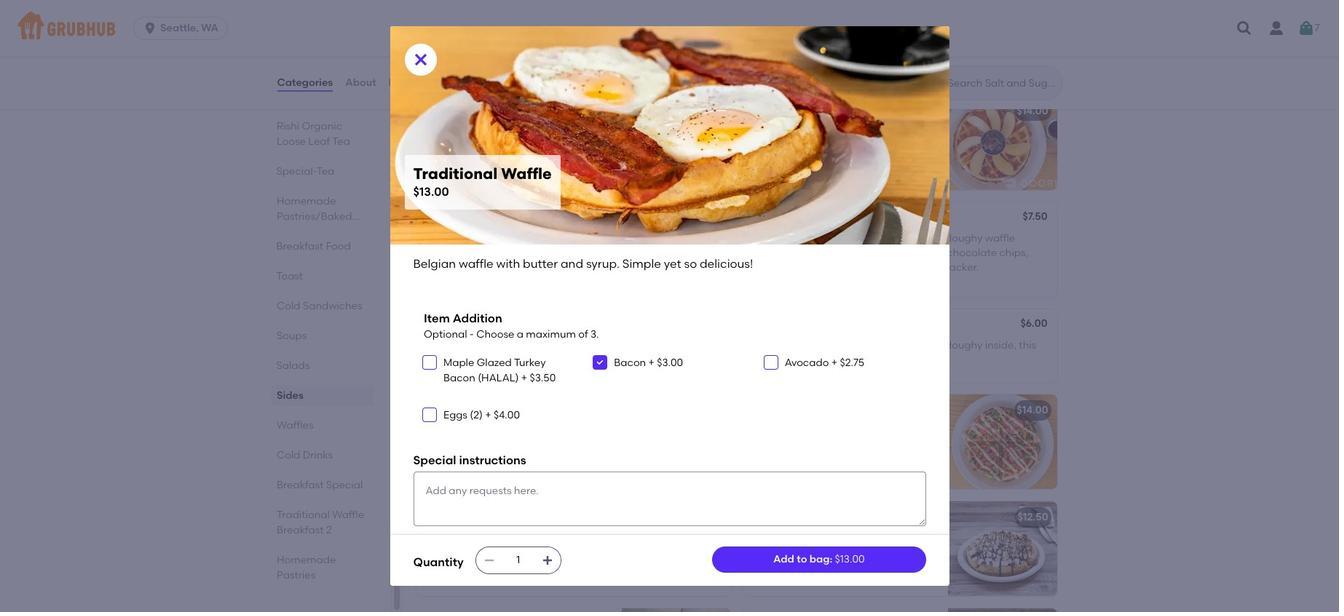 Task type: vqa. For each thing, say whether or not it's contained in the screenshot.
• (202) 293-3138 • Fees
no



Task type: describe. For each thing, give the bounding box(es) containing it.
svg image for eggs (2)
[[425, 411, 434, 419]]

categories
[[277, 76, 333, 89]]

1 vertical spatial tea
[[317, 165, 334, 178]]

1 horizontal spatial special
[[413, 454, 456, 467]]

glazed
[[477, 357, 512, 369]]

0 horizontal spatial so
[[479, 247, 490, 259]]

eggs (2) + $4.00
[[443, 409, 520, 422]]

cobbler waffle image
[[622, 609, 731, 612]]

item addition optional - choose a maximum of 3.
[[424, 312, 599, 341]]

organic
[[301, 120, 342, 133]]

1 horizontal spatial yet
[[664, 257, 681, 271]]

to
[[797, 553, 807, 566]]

belgian inside belgian waffle stuffed with bacon and topped fresh tomatoes, melted cheddar cheese. topped with aioli and homemade pesto sauce.
[[751, 425, 788, 437]]

pastrami
[[883, 125, 928, 138]]

(2)
[[470, 409, 483, 422]]

caramelized for with
[[751, 232, 815, 245]]

with inside caramelized sugar outside and slightly doughy waffle topped with melted marshmallows and chocolate chips, chocolate syrup and crushed graham cracker.
[[790, 247, 811, 259]]

belgian inside belgian waffle with butter and syrup. simple yet so delicious!
[[425, 232, 462, 245]]

inside
[[659, 339, 688, 352]]

search icon image
[[924, 74, 942, 92]]

strawberries.
[[543, 140, 607, 152]]

waffle for traditional waffle breakfast 2
[[332, 509, 364, 521]]

strawberry
[[425, 105, 480, 117]]

strawberry
[[546, 155, 599, 167]]

$2.75
[[840, 357, 864, 369]]

melted inside belgian waffle stuffed with bacon and topped fresh tomatoes, melted cheddar cheese. topped with aioli and homemade pesto sauce.
[[891, 440, 926, 452]]

toast
[[276, 270, 303, 283]]

+ right (2)
[[485, 409, 491, 422]]

seattle, wa button
[[133, 17, 234, 40]]

addition
[[453, 312, 502, 326]]

cheese. for with
[[451, 455, 489, 467]]

svg image for seattle, wa
[[143, 21, 157, 36]]

svg image up reviews
[[412, 51, 429, 68]]

inside,
[[985, 339, 1017, 352]]

wonderful
[[803, 354, 852, 366]]

cracker.
[[939, 262, 979, 274]]

breakfast inside homemade pastries/baked goods breakfast food
[[276, 240, 323, 253]]

seattle,
[[160, 22, 199, 34]]

traditional waffle $13.00
[[413, 165, 552, 199]]

optional
[[424, 328, 467, 341]]

1 vertical spatial butter
[[523, 257, 558, 271]]

(halal)
[[478, 372, 519, 384]]

soups
[[276, 330, 306, 342]]

belgian waffle stuffed with spinach and topped with mixed nuts and goat cheese. served with homemade date jam!
[[425, 425, 598, 482]]

served for mixed
[[491, 455, 525, 467]]

belgian inside button
[[425, 532, 462, 545]]

cold drinks
[[276, 449, 333, 462]]

sides
[[276, 390, 303, 402]]

delicious! inside belgian waffle with butter and syrup. simple yet so delicious!
[[492, 247, 539, 259]]

cheddar inside belgian waffle stuffed with bacon and topped fresh tomatoes, melted cheddar cheese. topped with aioli and homemade pesto sauce.
[[751, 455, 793, 467]]

bag:
[[810, 553, 833, 566]]

topped inside caramelized sugar outside and slightly doughy waffle topped with melted marshmallows and chocolate chips, chocolate syrup and crushed graham cracker.
[[751, 247, 788, 259]]

syrup. inside belgian waffle with butter and syrup. simple yet so delicious!
[[575, 232, 604, 245]]

bananas
[[475, 140, 519, 152]]

syrup inside caramelized sugar outside and slightly doughy waffle topped with melted marshmallows and chocolate chips, chocolate syrup and crushed graham cracker.
[[804, 262, 830, 274]]

with inside button
[[536, 532, 557, 545]]

waffle inside "belgian waffle with melted marshmallows and chocolate chips and topped with chocolate mocha syrup and graham crackers"
[[791, 532, 821, 545]]

seattle, wa
[[160, 22, 218, 34]]

2 breakfast from the top
[[276, 479, 323, 492]]

comes
[[425, 155, 460, 167]]

reviews button
[[388, 57, 430, 109]]

blt waffle image
[[948, 395, 1057, 490]]

melted inside caramelized sugar outside and slightly doughy waffle topped with melted marshmallows and chocolate chips, chocolate syrup and crushed graham cracker.
[[813, 247, 848, 259]]

svg image for bacon
[[596, 358, 605, 367]]

maple glazed turkey bacon (halal)
[[443, 357, 546, 384]]

about button
[[345, 57, 377, 109]]

graham inside "belgian waffle with melted marshmallows and chocolate chips and topped with chocolate mocha syrup and graham crackers"
[[802, 577, 842, 589]]

add to bag: $13.00
[[773, 553, 865, 566]]

waffle inside belgian waffle stuffed with bacon and topped fresh tomatoes, melted cheddar cheese. topped with aioli and homemade pesto sauce.
[[791, 425, 821, 437]]

waffle for liege waffle with nutella
[[455, 319, 488, 331]]

snack!
[[854, 354, 886, 366]]

0 horizontal spatial special
[[326, 479, 362, 492]]

0 vertical spatial waffles
[[413, 61, 472, 79]]

a inside belgian waffle stuffed with pastrami and topped fresh apples and melted cheddar cheese.  served with a side of our own apple butter.
[[896, 155, 903, 167]]

$10.00
[[691, 212, 722, 224]]

jam!
[[511, 469, 533, 482]]

+ down turkey
[[521, 372, 527, 384]]

cheese. inside belgian waffle stuffed with bacon and topped fresh tomatoes, melted cheddar cheese. topped with aioli and homemade pesto sauce.
[[796, 455, 834, 467]]

syrup for belgian
[[751, 577, 778, 589]]

traditional for traditional belgian waffle served with fresh bananas and strawberries. comes with homemade strawberry syrup and whip cream
[[425, 125, 478, 138]]

traditional for traditional waffle breakfast 2
[[276, 509, 329, 521]]

maximum
[[526, 328, 576, 341]]

7 button
[[1297, 15, 1320, 42]]

slightly for chocolate
[[909, 232, 943, 245]]

our
[[763, 170, 780, 182]]

liege waffle with nutella
[[425, 319, 550, 331]]

avocado + $2.75
[[785, 357, 864, 369]]

1 horizontal spatial $13.00
[[835, 553, 865, 566]]

topped inside button
[[497, 532, 534, 545]]

belgian waffle stuffed with bacon and topped fresh tomatoes, melted cheddar cheese. topped with aioli and homemade pesto sauce.
[[751, 425, 926, 482]]

$6.00
[[1021, 317, 1048, 330]]

strawberry banana waffle image
[[622, 95, 731, 190]]

cheddar inside belgian waffle stuffed with pastrami and topped fresh apples and melted cheddar cheese.  served with a side of our own apple butter.
[[751, 155, 793, 167]]

traditional for traditional waffle $13.00
[[413, 165, 498, 183]]

waffle inside belgian waffle stuffed with pastrami and topped fresh apples and melted cheddar cheese.  served with a side of our own apple butter.
[[791, 125, 821, 138]]

this
[[1019, 339, 1036, 352]]

1 horizontal spatial delicious!
[[700, 257, 753, 271]]

homemade for pastries
[[276, 554, 336, 567]]

Input item quantity number field
[[502, 548, 534, 574]]

$7.50
[[1023, 210, 1048, 223]]

banana
[[483, 105, 522, 117]]

syrup for traditional
[[425, 170, 452, 182]]

caramelized sugar outside and slightly doughy inside, this waffle is a wonderful snack!
[[751, 339, 1036, 366]]

topped inside "belgian waffle with melted marshmallows and chocolate chips and topped with chocolate mocha syrup and graham crackers"
[[773, 562, 810, 574]]

fresh for belgian waffle stuffed with bacon and topped fresh tomatoes, melted cheddar cheese. topped with aioli and homemade pesto sauce.
[[812, 440, 836, 452]]

sandwiches
[[302, 300, 362, 312]]

$3.00
[[657, 357, 683, 369]]

hummingbird waffle image
[[622, 395, 731, 490]]

special instructions
[[413, 454, 526, 467]]

fresh inside traditional belgian waffle served with fresh bananas and strawberries. comes with homemade strawberry syrup and whip cream
[[448, 140, 472, 152]]

belgian inside belgian waffle stuffed with spinach and topped with mixed nuts and goat cheese. served with homemade date jam!
[[425, 425, 462, 437]]

nutella inside caramelized sugar outside and slightly doughy inside waffle topped with nutella and powdered sugar!
[[520, 354, 555, 366]]

melted inside "belgian waffle with melted marshmallows and chocolate chips and topped with chocolate mocha syrup and graham crackers"
[[847, 532, 881, 545]]

$12.95
[[693, 105, 722, 117]]

hummingbird
[[425, 405, 494, 417]]

7
[[1315, 22, 1320, 34]]

apple
[[805, 170, 834, 182]]

caramelized for topped
[[425, 339, 488, 352]]

svg image for 7
[[1297, 20, 1315, 37]]

apples
[[839, 140, 872, 152]]

svg image left the is
[[767, 358, 775, 367]]

drinks
[[302, 449, 333, 462]]

0 horizontal spatial simple
[[425, 247, 459, 259]]

belgian inside "belgian waffle with melted marshmallows and chocolate chips and topped with chocolate mocha syrup and graham crackers"
[[751, 532, 788, 545]]

waffle for belgian waffle stuffed with spinach and topped with mixed nuts and goat cheese. served with homemade date jam!
[[464, 425, 496, 437]]

cream
[[502, 170, 535, 182]]

crackers
[[845, 577, 887, 589]]

slightly for snack!
[[909, 339, 943, 352]]

3.
[[591, 328, 599, 341]]

a inside item addition optional - choose a maximum of 3.
[[517, 328, 524, 341]]

maple
[[443, 357, 474, 369]]

slightly for powdered
[[582, 339, 617, 352]]

-
[[470, 328, 474, 341]]

$3.50
[[530, 372, 556, 384]]

breakfast inside traditional waffle breakfast 2
[[276, 524, 323, 537]]

traditional for traditional waffle
[[425, 212, 479, 224]]

2
[[326, 524, 332, 537]]

doughy for chips,
[[945, 232, 983, 245]]

fresh for belgian waffle stuffed with pastrami and topped fresh apples and melted cheddar cheese.  served with a side of our own apple butter.
[[812, 140, 836, 152]]

traditional waffle
[[425, 212, 515, 224]]

pesto
[[833, 469, 861, 482]]

own
[[782, 170, 803, 182]]

rishi
[[276, 120, 299, 133]]

sugar for a
[[817, 339, 845, 352]]

topped inside belgian waffle stuffed with spinach and topped with mixed nuts and goat cheese. served with homemade date jam!
[[447, 440, 483, 452]]

sugar inside belgian waffle topped with nutella and powdered sugar button
[[672, 532, 700, 545]]

graham inside caramelized sugar outside and slightly doughy waffle topped with melted marshmallows and chocolate chips, chocolate syrup and crushed graham cracker.
[[897, 262, 937, 274]]

waffle inside caramelized sugar outside and slightly doughy inside waffle topped with nutella and powdered sugar!
[[425, 354, 455, 366]]

and inside caramelized sugar outside and slightly doughy inside, this waffle is a wonderful snack!
[[887, 339, 906, 352]]

sugar for marshmallows
[[817, 232, 845, 245]]

powdered inside caramelized sugar outside and slightly doughy inside waffle topped with nutella and powdered sugar!
[[580, 354, 630, 366]]



Task type: locate. For each thing, give the bounding box(es) containing it.
cold for cold drinks
[[276, 449, 300, 462]]

0 vertical spatial cold
[[276, 300, 300, 312]]

fresh up comes
[[448, 140, 472, 152]]

0 horizontal spatial graham
[[802, 577, 842, 589]]

melted up "crackers"
[[847, 532, 881, 545]]

2 cheddar from the top
[[751, 455, 793, 467]]

of left our
[[751, 170, 761, 182]]

2 homemade from the top
[[276, 554, 336, 567]]

0 vertical spatial a
[[896, 155, 903, 167]]

melted inside belgian waffle stuffed with pastrami and topped fresh apples and melted cheddar cheese.  served with a side of our own apple butter.
[[897, 140, 932, 152]]

$13.00 down comes
[[413, 185, 449, 199]]

2 vertical spatial a
[[794, 354, 800, 366]]

1 vertical spatial cheddar
[[751, 455, 793, 467]]

0 vertical spatial bacon
[[614, 357, 646, 369]]

1 horizontal spatial liege
[[791, 212, 818, 224]]

$14.00 down this
[[1017, 405, 1048, 417]]

butter inside belgian waffle with butter and syrup. simple yet so delicious!
[[520, 232, 551, 245]]

tart waffle image
[[948, 609, 1057, 612]]

stuffed for tomatoes,
[[823, 425, 858, 437]]

fresh
[[448, 140, 472, 152], [812, 140, 836, 152], [812, 440, 836, 452]]

doughy for sugar!
[[619, 339, 656, 352]]

hummingbird waffle
[[425, 405, 529, 417]]

sugar inside caramelized sugar outside and slightly doughy inside waffle topped with nutella and powdered sugar!
[[491, 339, 519, 352]]

homemade inside belgian waffle stuffed with bacon and topped fresh tomatoes, melted cheddar cheese. topped with aioli and homemade pesto sauce.
[[773, 469, 831, 482]]

$13.00 inside traditional waffle $13.00
[[413, 185, 449, 199]]

outside up crushed at top right
[[848, 232, 884, 245]]

served for apples
[[836, 155, 870, 167]]

with inside caramelized sugar outside and slightly doughy inside waffle topped with nutella and powdered sugar!
[[496, 354, 517, 366]]

homemade
[[276, 195, 336, 208], [276, 554, 336, 567]]

$14.00 for traditional belgian waffle served with fresh bananas and strawberries. comes with homemade strawberry syrup and whip cream
[[1017, 105, 1048, 117]]

bacon inside the 'maple glazed turkey bacon (halal)'
[[443, 372, 475, 384]]

fresh inside belgian waffle stuffed with bacon and topped fresh tomatoes, melted cheddar cheese. topped with aioli and homemade pesto sauce.
[[812, 440, 836, 452]]

2 cold from the top
[[276, 449, 300, 462]]

outside inside caramelized sugar outside and slightly doughy inside waffle topped with nutella and powdered sugar!
[[521, 339, 558, 352]]

sugar down smores liege waffle
[[817, 232, 845, 245]]

traditional inside traditional waffle $13.00
[[413, 165, 498, 183]]

stuffed for mixed
[[499, 425, 533, 437]]

butter down cream on the top left
[[520, 232, 551, 245]]

graham left 'cracker.'
[[897, 262, 937, 274]]

waffle inside traditional belgian waffle served with fresh bananas and strawberries. comes with homemade strawberry syrup and whip cream
[[520, 125, 550, 138]]

cheese. inside belgian waffle stuffed with pastrami and topped fresh apples and melted cheddar cheese.  served with a side of our own apple butter.
[[796, 155, 834, 167]]

svg image
[[1236, 20, 1253, 37], [412, 51, 429, 68], [425, 358, 434, 367], [767, 358, 775, 367]]

strawberry banana waffle
[[425, 105, 557, 117]]

stuffed up apples at the right
[[823, 125, 858, 138]]

chips
[[900, 547, 926, 559]]

syrup down comes
[[425, 170, 452, 182]]

waffles up strawberry
[[413, 61, 472, 79]]

2 vertical spatial breakfast
[[276, 524, 323, 537]]

+ left the $2.75
[[831, 357, 838, 369]]

waffle inside caramelized sugar outside and slightly doughy waffle topped with melted marshmallows and chocolate chips, chocolate syrup and crushed graham cracker.
[[985, 232, 1015, 245]]

special down eggs on the bottom of the page
[[413, 454, 456, 467]]

special down drinks
[[326, 479, 362, 492]]

powdered down special instructions text box
[[619, 532, 670, 545]]

1 vertical spatial liege
[[425, 319, 452, 331]]

butter up item addition optional - choose a maximum of 3.
[[523, 257, 558, 271]]

doughy inside caramelized sugar outside and slightly doughy inside, this waffle is a wonderful snack!
[[945, 339, 983, 352]]

topped inside belgian waffle stuffed with bacon and topped fresh tomatoes, melted cheddar cheese. topped with aioli and homemade pesto sauce.
[[773, 440, 810, 452]]

homemade for pastries/baked
[[276, 195, 336, 208]]

melted up side
[[897, 140, 932, 152]]

1 vertical spatial breakfast
[[276, 479, 323, 492]]

svg image left the maple
[[425, 358, 434, 367]]

avocado
[[785, 357, 829, 369]]

topped inside caramelized sugar outside and slightly doughy inside waffle topped with nutella and powdered sugar!
[[458, 354, 494, 366]]

outside inside caramelized sugar outside and slightly doughy inside, this waffle is a wonderful snack!
[[848, 339, 884, 352]]

1 cheddar from the top
[[751, 155, 793, 167]]

goods
[[276, 226, 309, 238]]

1 vertical spatial $13.00
[[835, 553, 865, 566]]

stuffed for apples
[[823, 125, 858, 138]]

breakfast down cold drinks
[[276, 479, 323, 492]]

homemade up 'pastries'
[[276, 554, 336, 567]]

1 vertical spatial powdered
[[619, 532, 670, 545]]

svg image inside 7 button
[[1297, 20, 1315, 37]]

topped inside belgian waffle stuffed with pastrami and topped fresh apples and melted cheddar cheese.  served with a side of our own apple butter.
[[773, 140, 810, 152]]

sauce.
[[864, 469, 896, 482]]

1 horizontal spatial of
[[751, 170, 761, 182]]

powdered down 3.
[[580, 354, 630, 366]]

cold left drinks
[[276, 449, 300, 462]]

1 vertical spatial a
[[517, 328, 524, 341]]

caramelized down the smores
[[751, 232, 815, 245]]

of inside item addition optional - choose a maximum of 3.
[[578, 328, 588, 341]]

1 vertical spatial marshmallows
[[751, 547, 823, 559]]

delicious! down '$10.00'
[[700, 257, 753, 271]]

sugar
[[817, 232, 845, 245], [491, 339, 519, 352], [817, 339, 845, 352], [672, 532, 700, 545]]

wa
[[201, 22, 218, 34]]

and inside button
[[597, 532, 617, 545]]

syrup down smores liege waffle
[[804, 262, 830, 274]]

$14.00
[[1017, 105, 1048, 117], [1017, 405, 1048, 417]]

1 vertical spatial waffles
[[276, 419, 313, 432]]

1 vertical spatial $14.00
[[1017, 405, 1048, 417]]

chips,
[[999, 247, 1028, 259]]

belgian
[[480, 125, 517, 138], [751, 125, 788, 138], [425, 232, 462, 245], [413, 257, 456, 271], [425, 425, 462, 437], [751, 425, 788, 437], [425, 532, 462, 545], [751, 532, 788, 545]]

0 vertical spatial cheddar
[[751, 155, 793, 167]]

cheese. up 'date'
[[451, 455, 489, 467]]

homemade pastries/baked goods breakfast food
[[276, 195, 352, 253]]

1 horizontal spatial simple
[[623, 257, 661, 271]]

1 horizontal spatial served
[[836, 155, 870, 167]]

0 vertical spatial syrup
[[425, 170, 452, 182]]

washington waffle
[[751, 105, 846, 117]]

0 horizontal spatial of
[[578, 328, 588, 341]]

graham down bag:
[[802, 577, 842, 589]]

served inside belgian waffle stuffed with spinach and topped with mixed nuts and goat cheese. served with homemade date jam!
[[491, 455, 525, 467]]

delicious! down traditional waffle
[[492, 247, 539, 259]]

cold
[[276, 300, 300, 312], [276, 449, 300, 462]]

marshmallows inside caramelized sugar outside and slightly doughy waffle topped with melted marshmallows and chocolate chips, chocolate syrup and crushed graham cracker.
[[851, 247, 922, 259]]

1 vertical spatial served
[[491, 455, 525, 467]]

homemade up pastries/baked at top left
[[276, 195, 336, 208]]

belgian inside belgian waffle stuffed with pastrami and topped fresh apples and melted cheddar cheese.  served with a side of our own apple butter.
[[751, 125, 788, 138]]

sugar inside caramelized sugar outside and slightly doughy inside, this waffle is a wonderful snack!
[[817, 339, 845, 352]]

caramelized sugar outside and slightly doughy inside waffle topped with nutella and powdered sugar!
[[425, 339, 688, 366]]

waffle inside traditional waffle breakfast 2
[[332, 509, 364, 521]]

smores
[[751, 212, 788, 224]]

pastries/baked
[[276, 210, 352, 223]]

choose
[[476, 328, 514, 341]]

caramelized up the is
[[751, 339, 815, 352]]

mixed
[[509, 440, 539, 452]]

homemade left pesto
[[773, 469, 831, 482]]

stuffed inside belgian waffle stuffed with pastrami and topped fresh apples and melted cheddar cheese.  served with a side of our own apple butter.
[[823, 125, 858, 138]]

1 horizontal spatial marshmallows
[[851, 247, 922, 259]]

salads
[[276, 360, 310, 372]]

+ left $3.00
[[648, 357, 655, 369]]

Search Salt and Sugar Cafe and Bakery search field
[[946, 76, 1058, 90]]

so down '$10.00'
[[684, 257, 697, 271]]

$14.00 down search salt and sugar cafe and bakery search box
[[1017, 105, 1048, 117]]

caramelized for waffle
[[751, 339, 815, 352]]

1 vertical spatial nutella
[[520, 354, 555, 366]]

homemade inside traditional belgian waffle served with fresh bananas and strawberries. comes with homemade strawberry syrup and whip cream
[[486, 155, 544, 167]]

homemade inside belgian waffle stuffed with spinach and topped with mixed nuts and goat cheese. served with homemade date jam!
[[425, 469, 483, 482]]

stuffed
[[823, 125, 858, 138], [499, 425, 533, 437], [823, 425, 858, 437]]

served inside belgian waffle stuffed with pastrami and topped fresh apples and melted cheddar cheese.  served with a side of our own apple butter.
[[836, 155, 870, 167]]

2 horizontal spatial homemade
[[773, 469, 831, 482]]

marshmallows
[[851, 247, 922, 259], [751, 547, 823, 559]]

0 horizontal spatial served
[[491, 455, 525, 467]]

of inside belgian waffle stuffed with pastrami and topped fresh apples and melted cheddar cheese.  served with a side of our own apple butter.
[[751, 170, 761, 182]]

bacon down the maple
[[443, 372, 475, 384]]

doughy left inside, at the bottom right of page
[[945, 339, 983, 352]]

doughy up sugar!
[[619, 339, 656, 352]]

belgian waffle with butter and syrup. simple yet so delicious!
[[425, 232, 604, 259], [413, 257, 753, 271]]

breakfast
[[276, 240, 323, 253], [276, 479, 323, 492], [276, 524, 323, 537]]

2 $14.00 from the top
[[1017, 405, 1048, 417]]

sugar for nutella
[[491, 339, 519, 352]]

side
[[905, 155, 925, 167]]

0 vertical spatial served
[[836, 155, 870, 167]]

powdered inside button
[[619, 532, 670, 545]]

waffle
[[520, 125, 550, 138], [791, 125, 821, 138], [464, 232, 495, 245], [985, 232, 1015, 245], [459, 257, 494, 271], [425, 354, 455, 366], [751, 354, 781, 366], [791, 425, 821, 437], [464, 532, 495, 545], [791, 532, 821, 545]]

chocolate
[[947, 247, 997, 259], [751, 262, 801, 274], [848, 547, 898, 559], [835, 562, 885, 574]]

syrup down add
[[751, 577, 778, 589]]

washington
[[751, 105, 811, 117]]

1 horizontal spatial waffles
[[413, 61, 472, 79]]

liege
[[791, 212, 818, 224], [425, 319, 452, 331]]

so down traditional waffle
[[479, 247, 490, 259]]

bacon left $3.00
[[614, 357, 646, 369]]

nutella inside belgian waffle topped with nutella and powdered sugar button
[[559, 532, 595, 545]]

liege right the smores
[[791, 212, 818, 224]]

0 vertical spatial $13.00
[[413, 185, 449, 199]]

1 vertical spatial syrup
[[804, 262, 830, 274]]

0 vertical spatial graham
[[897, 262, 937, 274]]

Special instructions text field
[[413, 472, 926, 527]]

doughy inside caramelized sugar outside and slightly doughy inside waffle topped with nutella and powdered sugar!
[[619, 339, 656, 352]]

main navigation navigation
[[0, 0, 1339, 57]]

item
[[424, 312, 450, 326]]

1 vertical spatial cold
[[276, 449, 300, 462]]

a
[[896, 155, 903, 167], [517, 328, 524, 341], [794, 354, 800, 366]]

0 horizontal spatial yet
[[461, 247, 476, 259]]

traditional down strawberry
[[425, 125, 478, 138]]

marshmallows inside "belgian waffle with melted marshmallows and chocolate chips and topped with chocolate mocha syrup and graham crackers"
[[751, 547, 823, 559]]

caramelized inside caramelized sugar outside and slightly doughy inside, this waffle is a wonderful snack!
[[751, 339, 815, 352]]

0 horizontal spatial liege
[[425, 319, 452, 331]]

sugar up glazed
[[491, 339, 519, 352]]

liege left "-" at left bottom
[[425, 319, 452, 331]]

traditional up 2
[[276, 509, 329, 521]]

0 vertical spatial special
[[413, 454, 456, 467]]

waffle for hummingbird waffle
[[496, 405, 529, 417]]

sugar up wonderful
[[817, 339, 845, 352]]

3 breakfast from the top
[[276, 524, 323, 537]]

bacon
[[614, 357, 646, 369], [443, 372, 475, 384]]

0 vertical spatial butter
[[520, 232, 551, 245]]

waffle for traditional waffle
[[482, 212, 515, 224]]

1 vertical spatial bacon
[[443, 372, 475, 384]]

tea right leaf
[[332, 135, 350, 148]]

1 horizontal spatial so
[[684, 257, 697, 271]]

served
[[553, 125, 585, 138]]

0 horizontal spatial marshmallows
[[751, 547, 823, 559]]

1 $14.00 from the top
[[1017, 105, 1048, 117]]

melted down smores liege waffle
[[813, 247, 848, 259]]

stuffed inside belgian waffle stuffed with spinach and topped with mixed nuts and goat cheese. served with homemade date jam!
[[499, 425, 533, 437]]

slightly inside caramelized sugar outside and slightly doughy waffle topped with melted marshmallows and chocolate chips, chocolate syrup and crushed graham cracker.
[[909, 232, 943, 245]]

traditional waffle image
[[622, 202, 731, 297]]

doughy inside caramelized sugar outside and slightly doughy waffle topped with melted marshmallows and chocolate chips, chocolate syrup and crushed graham cracker.
[[945, 232, 983, 245]]

0 horizontal spatial a
[[517, 328, 524, 341]]

so
[[479, 247, 490, 259], [684, 257, 697, 271]]

with
[[860, 125, 881, 138], [425, 140, 446, 152], [463, 155, 483, 167], [873, 155, 894, 167], [497, 232, 518, 245], [790, 247, 811, 259], [496, 257, 520, 271], [490, 319, 511, 331], [496, 354, 517, 366], [536, 425, 556, 437], [860, 425, 881, 437], [486, 440, 507, 452], [528, 455, 549, 467], [876, 455, 897, 467], [536, 532, 557, 545], [823, 532, 844, 545], [812, 562, 833, 574]]

1 vertical spatial of
[[578, 328, 588, 341]]

syrup inside traditional belgian waffle served with fresh bananas and strawberries. comes with homemade strawberry syrup and whip cream
[[425, 170, 452, 182]]

stuffed up mixed
[[499, 425, 533, 437]]

0 vertical spatial homemade
[[276, 195, 336, 208]]

crushed
[[855, 262, 895, 274]]

traditional inside traditional belgian waffle served with fresh bananas and strawberries. comes with homemade strawberry syrup and whip cream
[[425, 125, 478, 138]]

outside for liege waffle with nutella
[[521, 339, 558, 352]]

0 horizontal spatial homemade
[[425, 469, 483, 482]]

belgian waffle with butter and syrup. simple yet so delicious! up 3.
[[413, 257, 753, 271]]

rishi organic loose leaf tea
[[276, 120, 350, 148]]

syrup inside "belgian waffle with melted marshmallows and chocolate chips and topped with chocolate mocha syrup and graham crackers"
[[751, 577, 778, 589]]

caramelized inside caramelized sugar outside and slightly doughy inside waffle topped with nutella and powdered sugar!
[[425, 339, 488, 352]]

1 vertical spatial special
[[326, 479, 362, 492]]

1 horizontal spatial bacon
[[614, 357, 646, 369]]

0 horizontal spatial syrup
[[425, 170, 452, 182]]

smores liege waffle
[[751, 212, 853, 224]]

butter.
[[836, 170, 869, 182]]

s'mores waffle image
[[948, 502, 1057, 597]]

0 vertical spatial nutella
[[514, 319, 550, 331]]

svg image inside 'seattle, wa' button
[[143, 21, 157, 36]]

0 horizontal spatial $13.00
[[413, 185, 449, 199]]

0 horizontal spatial waffles
[[276, 419, 313, 432]]

waffle for traditional waffle $13.00
[[501, 165, 552, 183]]

melted up aioli at the bottom right
[[891, 440, 926, 452]]

tea down leaf
[[317, 165, 334, 178]]

outside up turkey
[[521, 339, 558, 352]]

$13.00
[[413, 185, 449, 199], [835, 553, 865, 566]]

washington waffle image
[[948, 95, 1057, 190]]

cold for cold sandwiches
[[276, 300, 300, 312]]

breakfast left 2
[[276, 524, 323, 537]]

0 horizontal spatial bacon
[[443, 372, 475, 384]]

0 vertical spatial syrup.
[[575, 232, 604, 245]]

$13.00 up "crackers"
[[835, 553, 865, 566]]

traditional inside traditional waffle breakfast 2
[[276, 509, 329, 521]]

a right choose
[[517, 328, 524, 341]]

2 vertical spatial syrup
[[751, 577, 778, 589]]

quantity
[[413, 556, 464, 570]]

eggs
[[443, 409, 467, 422]]

fresh up the "topped"
[[812, 440, 836, 452]]

waffle inside traditional waffle $13.00
[[501, 165, 552, 183]]

svg image
[[1297, 20, 1315, 37], [143, 21, 157, 36], [596, 358, 605, 367], [425, 411, 434, 419], [483, 555, 495, 567], [542, 555, 553, 567]]

cheese. inside belgian waffle stuffed with spinach and topped with mixed nuts and goat cheese. served with homemade date jam!
[[451, 455, 489, 467]]

caramelized up the maple
[[425, 339, 488, 352]]

waffle inside caramelized sugar outside and slightly doughy inside, this waffle is a wonderful snack!
[[751, 354, 781, 366]]

belgian waffle stuffed with pastrami and topped fresh apples and melted cheddar cheese.  served with a side of our own apple butter.
[[751, 125, 932, 182]]

2 horizontal spatial a
[[896, 155, 903, 167]]

belgian inside traditional belgian waffle served with fresh bananas and strawberries. comes with homemade strawberry syrup and whip cream
[[480, 125, 517, 138]]

caramelized inside caramelized sugar outside and slightly doughy waffle topped with melted marshmallows and chocolate chips, chocolate syrup and crushed graham cracker.
[[751, 232, 815, 245]]

cold down toast
[[276, 300, 300, 312]]

1 horizontal spatial graham
[[897, 262, 937, 274]]

0 vertical spatial $14.00
[[1017, 105, 1048, 117]]

pastries
[[276, 569, 315, 582]]

tea
[[332, 135, 350, 148], [317, 165, 334, 178]]

svg image left 7 button
[[1236, 20, 1253, 37]]

a inside caramelized sugar outside and slightly doughy inside, this waffle is a wonderful snack!
[[794, 354, 800, 366]]

$12.50
[[1018, 512, 1048, 524]]

waffle inside button
[[464, 532, 495, 545]]

of left 3.
[[578, 328, 588, 341]]

1 vertical spatial homemade
[[276, 554, 336, 567]]

categories button
[[276, 57, 334, 109]]

with inside belgian waffle with butter and syrup. simple yet so delicious!
[[497, 232, 518, 245]]

food
[[326, 240, 351, 253]]

1 horizontal spatial homemade
[[486, 155, 544, 167]]

traditional
[[425, 125, 478, 138], [413, 165, 498, 183], [425, 212, 479, 224], [276, 509, 329, 521]]

homemade pastries
[[276, 554, 336, 582]]

1 horizontal spatial syrup
[[751, 577, 778, 589]]

simple
[[425, 247, 459, 259], [623, 257, 661, 271]]

served up the butter.
[[836, 155, 870, 167]]

whip
[[476, 170, 500, 182]]

1 horizontal spatial a
[[794, 354, 800, 366]]

bacon + $3.00
[[614, 357, 683, 369]]

1 cold from the top
[[276, 300, 300, 312]]

goat
[[425, 455, 448, 467]]

sugar down special instructions text box
[[672, 532, 700, 545]]

slightly inside caramelized sugar outside and slightly doughy inside, this waffle is a wonderful snack!
[[909, 339, 943, 352]]

fresh inside belgian waffle stuffed with pastrami and topped fresh apples and melted cheddar cheese.  served with a side of our own apple butter.
[[812, 140, 836, 152]]

$14.00 for belgian waffle stuffed with spinach and topped with mixed nuts and goat cheese. served with homemade date jam!
[[1017, 405, 1048, 417]]

0 horizontal spatial delicious!
[[492, 247, 539, 259]]

cheese. for fresh
[[796, 155, 834, 167]]

1 vertical spatial syrup.
[[586, 257, 620, 271]]

tomatoes,
[[839, 440, 889, 452]]

outside for smores liege waffle
[[848, 232, 884, 245]]

0 vertical spatial marshmallows
[[851, 247, 922, 259]]

0 vertical spatial liege
[[791, 212, 818, 224]]

a right the is
[[794, 354, 800, 366]]

caramelized sugar outside and slightly doughy waffle topped with melted marshmallows and chocolate chips, chocolate syrup and crushed graham cracker.
[[751, 232, 1028, 274]]

melted
[[897, 140, 932, 152], [813, 247, 848, 259], [891, 440, 926, 452], [847, 532, 881, 545]]

0 vertical spatial tea
[[332, 135, 350, 148]]

loose
[[276, 135, 305, 148]]

slightly inside caramelized sugar outside and slightly doughy inside waffle topped with nutella and powdered sugar!
[[582, 339, 617, 352]]

doughy up 'cracker.'
[[945, 232, 983, 245]]

homemade inside homemade pastries/baked goods breakfast food
[[276, 195, 336, 208]]

about
[[345, 76, 376, 89]]

homemade down special instructions
[[425, 469, 483, 482]]

sugar inside caramelized sugar outside and slightly doughy waffle topped with melted marshmallows and chocolate chips, chocolate syrup and crushed graham cracker.
[[817, 232, 845, 245]]

0 vertical spatial powdered
[[580, 354, 630, 366]]

waffle for washington waffle
[[814, 105, 846, 117]]

breakfast down goods
[[276, 240, 323, 253]]

special-tea
[[276, 165, 334, 178]]

served up 'date'
[[491, 455, 525, 467]]

traditional belgian waffle served with fresh bananas and strawberries. comes with homemade strawberry syrup and whip cream
[[425, 125, 607, 182]]

traditional up traditional waffle
[[413, 165, 498, 183]]

special-
[[276, 165, 317, 178]]

1 breakfast from the top
[[276, 240, 323, 253]]

spinach
[[559, 425, 598, 437]]

waffles down the sides
[[276, 419, 313, 432]]

outside inside caramelized sugar outside and slightly doughy waffle topped with melted marshmallows and chocolate chips, chocolate syrup and crushed graham cracker.
[[848, 232, 884, 245]]

cheese. up pesto
[[796, 455, 834, 467]]

special
[[413, 454, 456, 467], [326, 479, 362, 492]]

yet inside belgian waffle with butter and syrup. simple yet so delicious!
[[461, 247, 476, 259]]

2 vertical spatial nutella
[[559, 532, 595, 545]]

traditional down traditional waffle $13.00
[[425, 212, 479, 224]]

tea inside rishi organic loose leaf tea
[[332, 135, 350, 148]]

cheese. up apple
[[796, 155, 834, 167]]

stuffed up tomatoes, on the right of page
[[823, 425, 858, 437]]

nuts
[[542, 440, 563, 452]]

instructions
[[459, 454, 526, 467]]

belgian waffle with butter and syrup. simple yet so delicious! down traditional waffle
[[425, 232, 604, 259]]

2 horizontal spatial syrup
[[804, 262, 830, 274]]

homemade up cream on the top left
[[486, 155, 544, 167]]

cheddar
[[751, 155, 793, 167], [751, 455, 793, 467]]

1 vertical spatial graham
[[802, 577, 842, 589]]

svg image inside main navigation navigation
[[1236, 20, 1253, 37]]

outside up snack!
[[848, 339, 884, 352]]

fresh up apple
[[812, 140, 836, 152]]

a left side
[[896, 155, 903, 167]]

0 vertical spatial of
[[751, 170, 761, 182]]

0 vertical spatial breakfast
[[276, 240, 323, 253]]

graham
[[897, 262, 937, 274], [802, 577, 842, 589]]

sugar!
[[632, 354, 663, 366]]

1 homemade from the top
[[276, 195, 336, 208]]

mocha
[[888, 562, 923, 574]]

waffle inside belgian waffle stuffed with spinach and topped with mixed nuts and goat cheese. served with homemade date jam!
[[464, 425, 496, 437]]

stuffed inside belgian waffle stuffed with bacon and topped fresh tomatoes, melted cheddar cheese. topped with aioli and homemade pesto sauce.
[[823, 425, 858, 437]]



